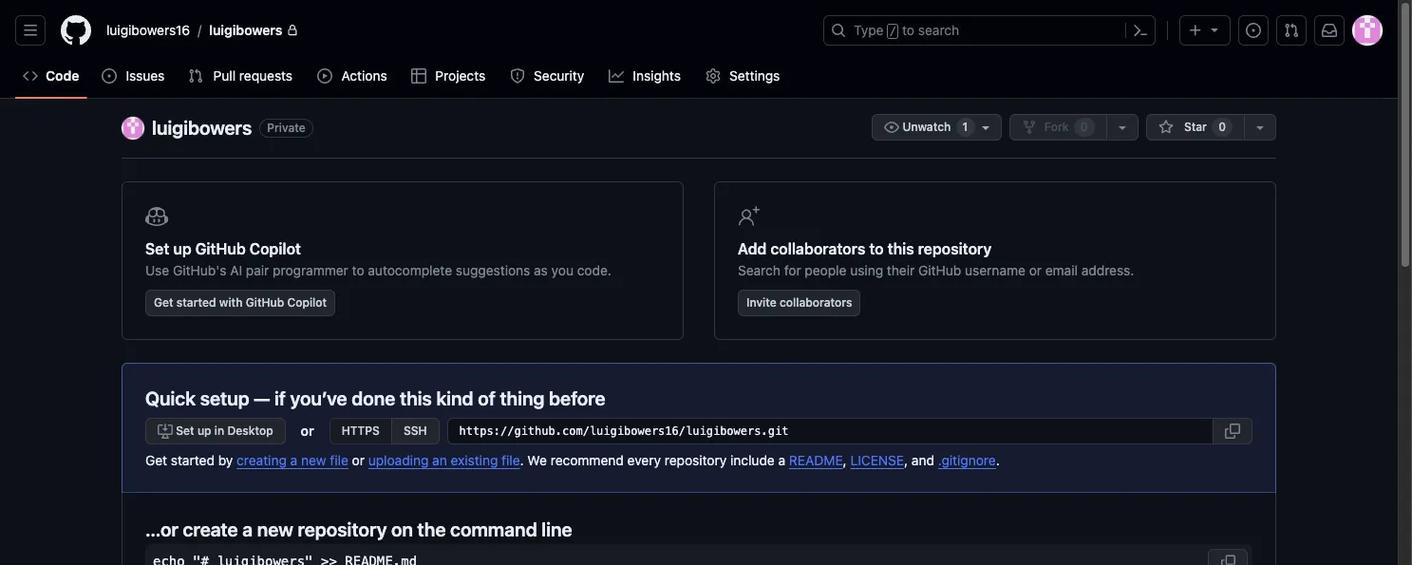 Task type: vqa. For each thing, say whether or not it's contained in the screenshot.
the top luigibowers
yes



Task type: describe. For each thing, give the bounding box(es) containing it.
and
[[912, 452, 935, 468]]

using
[[850, 262, 883, 278]]

.gitignore
[[938, 452, 996, 468]]

by
[[218, 452, 233, 468]]

username
[[965, 262, 1026, 278]]

ssh
[[404, 424, 427, 438]]

https
[[342, 424, 380, 438]]

git pull request image
[[1284, 23, 1299, 38]]

this inside the add collaborators to this repository search for people using their github username or email address.
[[888, 240, 914, 257]]

set for github
[[145, 240, 169, 257]]

desktop download image
[[158, 424, 173, 439]]

use
[[145, 262, 169, 278]]

star image
[[1158, 120, 1174, 135]]

github inside the add collaborators to this repository search for people using their github username or email address.
[[918, 262, 961, 278]]

copy to clipboard image
[[1225, 424, 1240, 439]]

fork
[[1045, 120, 1069, 134]]

see your forks of this repository image
[[1115, 120, 1130, 135]]

0 vertical spatial luigibowers
[[209, 22, 283, 38]]

git pull request image
[[189, 68, 204, 84]]

2 vertical spatial github
[[246, 295, 284, 310]]

security link
[[502, 62, 593, 90]]

get started with github copilot
[[154, 295, 327, 310]]

add collaborators to this repository search for people using their github username or email address.
[[738, 240, 1134, 278]]

…or
[[145, 518, 178, 540]]

homepage image
[[61, 15, 91, 46]]

email
[[1046, 262, 1078, 278]]

command palette image
[[1133, 23, 1148, 38]]

on
[[391, 518, 413, 540]]

up for in
[[197, 424, 211, 438]]

get started by creating a new file or uploading an existing file .                we recommend every repository include a readme , license ,               and .gitignore .
[[145, 452, 1000, 468]]

projects
[[435, 67, 486, 84]]

invite collaborators
[[747, 295, 852, 310]]

repository for line
[[298, 518, 387, 540]]

line
[[542, 518, 572, 540]]

set up in desktop
[[173, 424, 273, 438]]

search
[[738, 262, 781, 278]]

to for this
[[869, 240, 884, 257]]

1
[[963, 120, 968, 134]]

suggestions
[[456, 262, 530, 278]]

0 horizontal spatial this
[[400, 388, 432, 409]]

ssh button
[[391, 418, 439, 444]]

command
[[450, 518, 537, 540]]

0 vertical spatial luigibowers link
[[202, 15, 305, 46]]

projects link
[[404, 62, 494, 90]]

set up github copilot use github's ai pair programmer to autocomplete suggestions as you code.
[[145, 240, 612, 278]]

settings
[[729, 67, 780, 84]]

unwatch
[[900, 120, 954, 134]]

we
[[528, 452, 547, 468]]

luigibowers16
[[106, 22, 190, 38]]

for
[[784, 262, 801, 278]]

person add image
[[738, 205, 761, 228]]

github inside set up github copilot use github's ai pair programmer to autocomplete suggestions as you code.
[[195, 240, 246, 257]]

recommend
[[551, 452, 624, 468]]

code.
[[577, 262, 612, 278]]

get for get started with github copilot
[[154, 295, 173, 310]]

creating a new file link
[[237, 452, 348, 468]]

people
[[805, 262, 847, 278]]

repository for using
[[918, 240, 992, 257]]

quick setup — if you've done this kind of thing before
[[145, 388, 606, 409]]

pair
[[246, 262, 269, 278]]

collaborators for add
[[771, 240, 866, 257]]

kind
[[436, 388, 474, 409]]

Clone URL text field
[[447, 418, 1214, 444]]

type
[[854, 22, 884, 38]]

done
[[352, 388, 395, 409]]

settings link
[[698, 62, 789, 90]]

lock image
[[286, 25, 298, 36]]

0 users starred this repository element
[[1212, 118, 1233, 137]]

code
[[46, 67, 79, 84]]

if
[[275, 388, 286, 409]]

/ for type
[[890, 25, 897, 38]]

1 horizontal spatial new
[[301, 452, 326, 468]]

or inside the add collaborators to this repository search for people using their github username or email address.
[[1029, 262, 1042, 278]]

get for get started by creating a new file or uploading an existing file .                we recommend every repository include a readme , license ,               and .gitignore .
[[145, 452, 167, 468]]

every
[[627, 452, 661, 468]]

desktop
[[227, 424, 273, 438]]

/ for luigibowers16
[[198, 22, 202, 38]]

star 0
[[1181, 120, 1226, 134]]

type / to search
[[854, 22, 959, 38]]

1 . from the left
[[520, 452, 524, 468]]

1 file from the left
[[330, 452, 348, 468]]

thing
[[500, 388, 545, 409]]

0 for fork 0
[[1081, 120, 1088, 134]]

play image
[[317, 68, 333, 84]]

graph image
[[609, 68, 624, 84]]

insights
[[633, 67, 681, 84]]

to inside set up github copilot use github's ai pair programmer to autocomplete suggestions as you code.
[[352, 262, 364, 278]]

copy to clipboard image
[[1220, 554, 1236, 565]]

copilot image
[[145, 205, 168, 228]]

setup
[[200, 388, 249, 409]]

address.
[[1082, 262, 1134, 278]]

the
[[417, 518, 446, 540]]

private
[[267, 121, 306, 135]]

readme
[[789, 452, 843, 468]]

programmer
[[273, 262, 348, 278]]

eye image
[[884, 120, 900, 135]]

…or create a new repository on the command line
[[145, 518, 572, 540]]

as
[[534, 262, 548, 278]]

list containing luigibowers16
[[99, 15, 812, 46]]

repo forked image
[[1022, 120, 1037, 135]]

https button
[[329, 418, 391, 444]]

readme link
[[789, 452, 843, 468]]

invite
[[747, 295, 777, 310]]

owner avatar image
[[122, 117, 144, 140]]

up for github
[[173, 240, 192, 257]]

include
[[730, 452, 775, 468]]

1 vertical spatial luigibowers link
[[152, 117, 252, 139]]



Task type: locate. For each thing, give the bounding box(es) containing it.
2 file from the left
[[502, 452, 520, 468]]

list
[[99, 15, 812, 46]]

,
[[843, 452, 847, 468], [904, 452, 908, 468]]

new right the creating
[[301, 452, 326, 468]]

started for by
[[171, 452, 215, 468]]

0 horizontal spatial 0
[[1081, 120, 1088, 134]]

luigibowers16 link
[[99, 15, 198, 46]]

add this repository to a list image
[[1253, 120, 1268, 135]]

1 horizontal spatial ,
[[904, 452, 908, 468]]

1 horizontal spatial 0
[[1219, 120, 1226, 134]]

insights link
[[601, 62, 690, 90]]

star
[[1184, 120, 1207, 134]]

of
[[478, 388, 496, 409]]

repository left on
[[298, 518, 387, 540]]

collaborators for invite
[[780, 295, 852, 310]]

/ up git pull request image
[[198, 22, 202, 38]]

1 vertical spatial github
[[918, 262, 961, 278]]

creating
[[237, 452, 287, 468]]

0 horizontal spatial new
[[257, 518, 293, 540]]

create
[[183, 518, 238, 540]]

2 vertical spatial or
[[352, 452, 365, 468]]

actions
[[341, 67, 387, 84]]

—
[[254, 388, 270, 409]]

ai
[[230, 262, 242, 278]]

invite collaborators link
[[738, 290, 861, 316]]

set up in desktop link
[[145, 418, 286, 444]]

1 vertical spatial up
[[197, 424, 211, 438]]

repository right "every"
[[665, 452, 727, 468]]

/ inside type / to search
[[890, 25, 897, 38]]

repository inside the add collaborators to this repository search for people using their github username or email address.
[[918, 240, 992, 257]]

2 horizontal spatial or
[[1029, 262, 1042, 278]]

to for search
[[902, 22, 915, 38]]

with
[[219, 295, 243, 310]]

0 vertical spatial started
[[177, 295, 216, 310]]

license
[[850, 452, 904, 468]]

.
[[520, 452, 524, 468], [996, 452, 1000, 468]]

1 vertical spatial started
[[171, 452, 215, 468]]

0
[[1081, 120, 1088, 134], [1219, 120, 1226, 134]]

uploading
[[368, 452, 429, 468]]

0 horizontal spatial ,
[[843, 452, 847, 468]]

new right create
[[257, 518, 293, 540]]

1 vertical spatial copilot
[[287, 295, 327, 310]]

or
[[1029, 262, 1042, 278], [301, 423, 314, 439], [352, 452, 365, 468]]

get started with github copilot link
[[145, 290, 335, 316]]

you've
[[290, 388, 347, 409]]

up inside set up github copilot use github's ai pair programmer to autocomplete suggestions as you code.
[[173, 240, 192, 257]]

file down the https button
[[330, 452, 348, 468]]

0 vertical spatial this
[[888, 240, 914, 257]]

github up ai
[[195, 240, 246, 257]]

1 vertical spatial repository
[[665, 452, 727, 468]]

get
[[154, 295, 173, 310], [145, 452, 167, 468]]

2 vertical spatial to
[[352, 262, 364, 278]]

1 horizontal spatial /
[[890, 25, 897, 38]]

set
[[145, 240, 169, 257], [176, 424, 194, 438]]

1 vertical spatial luigibowers
[[152, 117, 252, 139]]

up left in
[[197, 424, 211, 438]]

copilot
[[249, 240, 301, 257], [287, 295, 327, 310]]

copilot up pair on the left
[[249, 240, 301, 257]]

0 vertical spatial set
[[145, 240, 169, 257]]

0 vertical spatial get
[[154, 295, 173, 310]]

1 vertical spatial this
[[400, 388, 432, 409]]

to right programmer
[[352, 262, 364, 278]]

started down github's
[[177, 295, 216, 310]]

this
[[888, 240, 914, 257], [400, 388, 432, 409]]

issues link
[[94, 62, 173, 90]]

quick
[[145, 388, 196, 409]]

0 vertical spatial to
[[902, 22, 915, 38]]

/ inside luigibowers16 /
[[198, 22, 202, 38]]

set up use
[[145, 240, 169, 257]]

to
[[902, 22, 915, 38], [869, 240, 884, 257], [352, 262, 364, 278]]

add
[[738, 240, 767, 257]]

repository up username
[[918, 240, 992, 257]]

collaborators
[[771, 240, 866, 257], [780, 295, 852, 310]]

a right the include
[[778, 452, 786, 468]]

1 vertical spatial or
[[301, 423, 314, 439]]

1 horizontal spatial file
[[502, 452, 520, 468]]

0 for star 0
[[1219, 120, 1226, 134]]

.gitignore link
[[938, 452, 996, 468]]

an
[[432, 452, 447, 468]]

collaborators down people
[[780, 295, 852, 310]]

collaborators up people
[[771, 240, 866, 257]]

2 horizontal spatial repository
[[918, 240, 992, 257]]

notifications image
[[1322, 23, 1337, 38]]

set for in
[[176, 424, 194, 438]]

github down pair on the left
[[246, 295, 284, 310]]

0 right star
[[1219, 120, 1226, 134]]

or up 'creating a new file' link
[[301, 423, 314, 439]]

code image
[[23, 68, 38, 84]]

triangle down image
[[1207, 22, 1222, 37]]

copilot inside set up github copilot use github's ai pair programmer to autocomplete suggestions as you code.
[[249, 240, 301, 257]]

file left we
[[502, 452, 520, 468]]

security
[[534, 67, 584, 84]]

luigibowers16 /
[[106, 22, 202, 38]]

1 horizontal spatial or
[[352, 452, 365, 468]]

, left the 'and'
[[904, 452, 908, 468]]

2 , from the left
[[904, 452, 908, 468]]

0 horizontal spatial repository
[[298, 518, 387, 540]]

get down desktop download image
[[145, 452, 167, 468]]

table image
[[411, 68, 426, 84]]

1 horizontal spatial this
[[888, 240, 914, 257]]

to inside the add collaborators to this repository search for people using their github username or email address.
[[869, 240, 884, 257]]

0 horizontal spatial a
[[242, 518, 253, 540]]

luigibowers down git pull request image
[[152, 117, 252, 139]]

their
[[887, 262, 915, 278]]

1 horizontal spatial to
[[869, 240, 884, 257]]

github right their
[[918, 262, 961, 278]]

fork 0
[[1045, 120, 1088, 134]]

0 right fork on the right top of the page
[[1081, 120, 1088, 134]]

1 vertical spatial to
[[869, 240, 884, 257]]

. left we
[[520, 452, 524, 468]]

1 horizontal spatial up
[[197, 424, 211, 438]]

search
[[918, 22, 959, 38]]

actions link
[[310, 62, 396, 90]]

0 vertical spatial collaborators
[[771, 240, 866, 257]]

a right the creating
[[290, 452, 298, 468]]

requests
[[239, 67, 293, 84]]

luigibowers link up pull requests
[[202, 15, 305, 46]]

to left search
[[902, 22, 915, 38]]

. right the 'and'
[[996, 452, 1000, 468]]

0 horizontal spatial set
[[145, 240, 169, 257]]

1 vertical spatial new
[[257, 518, 293, 540]]

, left license in the bottom right of the page
[[843, 452, 847, 468]]

1 horizontal spatial set
[[176, 424, 194, 438]]

existing
[[451, 452, 498, 468]]

license link
[[850, 452, 904, 468]]

0 vertical spatial new
[[301, 452, 326, 468]]

2 vertical spatial repository
[[298, 518, 387, 540]]

2 0 from the left
[[1219, 120, 1226, 134]]

get inside "get started with github copilot" link
[[154, 295, 173, 310]]

set inside set up github copilot use github's ai pair programmer to autocomplete suggestions as you code.
[[145, 240, 169, 257]]

shield image
[[510, 68, 525, 84]]

/
[[198, 22, 202, 38], [890, 25, 897, 38]]

file
[[330, 452, 348, 468], [502, 452, 520, 468]]

up up github's
[[173, 240, 192, 257]]

or left email
[[1029, 262, 1042, 278]]

uploading an existing file link
[[368, 452, 520, 468]]

issue opened image
[[102, 68, 117, 84]]

1 horizontal spatial repository
[[665, 452, 727, 468]]

0 vertical spatial github
[[195, 240, 246, 257]]

get down use
[[154, 295, 173, 310]]

pull
[[213, 67, 236, 84]]

new
[[301, 452, 326, 468], [257, 518, 293, 540]]

2 horizontal spatial to
[[902, 22, 915, 38]]

1 vertical spatial set
[[176, 424, 194, 438]]

1 horizontal spatial a
[[290, 452, 298, 468]]

before
[[549, 388, 606, 409]]

0 horizontal spatial up
[[173, 240, 192, 257]]

0 horizontal spatial .
[[520, 452, 524, 468]]

0 horizontal spatial to
[[352, 262, 364, 278]]

code link
[[15, 62, 87, 90]]

repository
[[918, 240, 992, 257], [665, 452, 727, 468], [298, 518, 387, 540]]

0 vertical spatial copilot
[[249, 240, 301, 257]]

a right create
[[242, 518, 253, 540]]

started for with
[[177, 295, 216, 310]]

started left by
[[171, 452, 215, 468]]

pull requests link
[[181, 62, 302, 90]]

1 0 from the left
[[1081, 120, 1088, 134]]

this up their
[[888, 240, 914, 257]]

0 horizontal spatial /
[[198, 22, 202, 38]]

issues
[[126, 67, 165, 84]]

this up ssh in the left of the page
[[400, 388, 432, 409]]

1 vertical spatial get
[[145, 452, 167, 468]]

luigibowers up pull requests
[[209, 22, 283, 38]]

pull requests
[[213, 67, 293, 84]]

1 vertical spatial collaborators
[[780, 295, 852, 310]]

2 horizontal spatial a
[[778, 452, 786, 468]]

set right desktop download image
[[176, 424, 194, 438]]

autocomplete
[[368, 262, 452, 278]]

github's
[[173, 262, 226, 278]]

1 , from the left
[[843, 452, 847, 468]]

0 vertical spatial repository
[[918, 240, 992, 257]]

collaborators inside the add collaborators to this repository search for people using their github username or email address.
[[771, 240, 866, 257]]

you
[[551, 262, 574, 278]]

up
[[173, 240, 192, 257], [197, 424, 211, 438]]

gear image
[[705, 68, 720, 84]]

0 horizontal spatial file
[[330, 452, 348, 468]]

in
[[215, 424, 224, 438]]

/ right "type"
[[890, 25, 897, 38]]

0 vertical spatial or
[[1029, 262, 1042, 278]]

0 horizontal spatial or
[[301, 423, 314, 439]]

copilot down programmer
[[287, 295, 327, 310]]

issue opened image
[[1246, 23, 1261, 38]]

to up using
[[869, 240, 884, 257]]

luigibowers link down git pull request image
[[152, 117, 252, 139]]

or down the https button
[[352, 452, 365, 468]]

luigibowers link
[[202, 15, 305, 46], [152, 117, 252, 139]]

1 horizontal spatial .
[[996, 452, 1000, 468]]

plus image
[[1188, 23, 1203, 38]]

0 vertical spatial up
[[173, 240, 192, 257]]

2 . from the left
[[996, 452, 1000, 468]]



